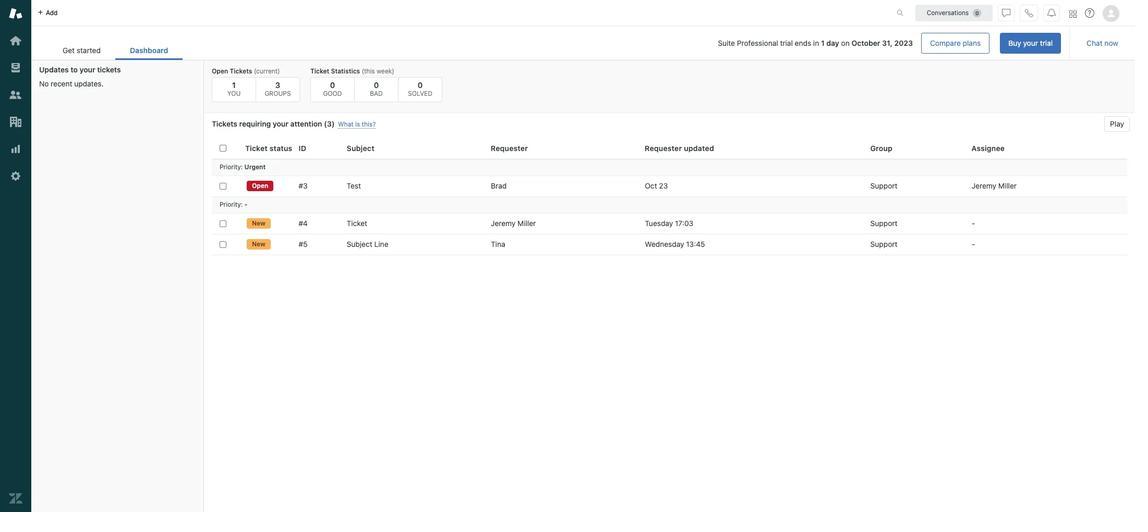 Task type: locate. For each thing, give the bounding box(es) containing it.
1 horizontal spatial open
[[252, 182, 268, 190]]

your for updates to your tickets
[[80, 65, 95, 74]]

your right buy
[[1024, 39, 1038, 47]]

ticket for statistics
[[310, 67, 329, 75]]

1 vertical spatial :
[[241, 201, 243, 209]]

0 horizontal spatial open
[[212, 67, 228, 75]]

open for open
[[252, 182, 268, 190]]

support for wednesday 13:45
[[871, 240, 898, 249]]

compare plans
[[930, 39, 981, 47]]

1 vertical spatial subject
[[347, 240, 372, 249]]

zendesk support image
[[9, 7, 22, 20]]

wednesday
[[645, 240, 684, 249]]

ticket link
[[347, 219, 367, 229]]

customers image
[[9, 88, 22, 102]]

plans
[[963, 39, 981, 47]]

3 support from the top
[[871, 240, 898, 249]]

1 priority from the top
[[220, 163, 241, 171]]

3 0 from the left
[[418, 80, 423, 90]]

1 vertical spatial support
[[871, 219, 898, 228]]

what
[[338, 121, 354, 128]]

get
[[63, 46, 75, 55]]

0 right '0 bad'
[[418, 80, 423, 90]]

2023
[[895, 39, 913, 47]]

0 vertical spatial :
[[241, 163, 243, 171]]

2 subject from the top
[[347, 240, 372, 249]]

1 vertical spatial 3
[[327, 120, 332, 128]]

jeremy miller up tina
[[491, 219, 536, 228]]

0 vertical spatial your
[[1024, 39, 1038, 47]]

priority : urgent
[[220, 163, 266, 171]]

priority : -
[[220, 201, 248, 209]]

support
[[871, 182, 898, 190], [871, 219, 898, 228], [871, 240, 898, 249]]

subject line link
[[347, 240, 389, 249]]

on
[[842, 39, 850, 47]]

trial left ends
[[780, 39, 793, 47]]

your right to
[[80, 65, 95, 74]]

2 horizontal spatial your
[[1024, 39, 1038, 47]]

test
[[347, 182, 361, 190]]

ticket up urgent
[[245, 144, 268, 153]]

2 support from the top
[[871, 219, 898, 228]]

grid containing ticket status
[[204, 138, 1136, 513]]

your inside the "updates to your tickets no recent updates."
[[80, 65, 95, 74]]

0 inside 0 solved
[[418, 80, 423, 90]]

1 trial from the left
[[780, 39, 793, 47]]

add button
[[31, 0, 64, 26]]

good
[[323, 90, 342, 98]]

ticket up 0 good
[[310, 67, 329, 75]]

buy your trial button
[[1000, 33, 1062, 54]]

jeremy miller
[[972, 182, 1017, 190], [491, 219, 536, 228]]

grid
[[204, 138, 1136, 513]]

0 for 0 bad
[[374, 80, 379, 90]]

recent
[[51, 79, 72, 88]]

1 right in
[[821, 39, 825, 47]]

suite professional trial ends in 1 day on october 31, 2023
[[718, 39, 913, 47]]

1 horizontal spatial requester
[[645, 144, 682, 153]]

(
[[324, 120, 327, 128]]

jeremy
[[972, 182, 997, 190], [491, 219, 516, 228]]

0 down statistics
[[330, 80, 335, 90]]

dashboard
[[130, 46, 168, 55]]

1 horizontal spatial jeremy
[[972, 182, 997, 190]]

#4
[[299, 219, 308, 228]]

get started tab
[[48, 41, 115, 60]]

tickets up 1 you
[[230, 67, 252, 75]]

2 horizontal spatial 0
[[418, 80, 423, 90]]

trial
[[780, 39, 793, 47], [1040, 39, 1053, 47]]

0 horizontal spatial ticket
[[245, 144, 268, 153]]

0 vertical spatial priority
[[220, 163, 241, 171]]

1 vertical spatial jeremy miller
[[491, 219, 536, 228]]

0 inside 0 good
[[330, 80, 335, 90]]

ticket
[[310, 67, 329, 75], [245, 144, 268, 153], [347, 219, 367, 228]]

2 vertical spatial support
[[871, 240, 898, 249]]

1 vertical spatial your
[[80, 65, 95, 74]]

ticket statistics (this week)
[[310, 67, 394, 75]]

1 vertical spatial priority
[[220, 201, 241, 209]]

support for oct 23
[[871, 182, 898, 190]]

1 subject from the top
[[347, 144, 375, 153]]

chat now button
[[1079, 33, 1127, 54]]

: left urgent
[[241, 163, 243, 171]]

trial down notifications icon
[[1040, 39, 1053, 47]]

1 : from the top
[[241, 163, 243, 171]]

1 requester from the left
[[491, 144, 528, 153]]

group
[[871, 144, 893, 153]]

open
[[212, 67, 228, 75], [252, 182, 268, 190]]

0 horizontal spatial 0
[[330, 80, 335, 90]]

compare
[[930, 39, 961, 47]]

0 vertical spatial open
[[212, 67, 228, 75]]

tuesday 17:03
[[645, 219, 694, 228]]

2 horizontal spatial ticket
[[347, 219, 367, 228]]

ticket status
[[245, 144, 292, 153]]

0 vertical spatial tickets
[[230, 67, 252, 75]]

priority
[[220, 163, 241, 171], [220, 201, 241, 209]]

None checkbox
[[220, 183, 226, 190], [220, 220, 226, 227], [220, 241, 226, 248], [220, 183, 226, 190], [220, 220, 226, 227], [220, 241, 226, 248]]

trial inside button
[[1040, 39, 1053, 47]]

0 horizontal spatial miller
[[518, 219, 536, 228]]

professional
[[737, 39, 778, 47]]

Select All Tickets checkbox
[[220, 145, 226, 152]]

0 vertical spatial new
[[252, 220, 266, 228]]

0 vertical spatial subject
[[347, 144, 375, 153]]

2 new from the top
[[252, 241, 266, 248]]

2 trial from the left
[[1040, 39, 1053, 47]]

: down priority : urgent
[[241, 201, 243, 209]]

tickets up select all tickets "option"
[[212, 120, 237, 128]]

priority down select all tickets "option"
[[220, 163, 241, 171]]

new left #4
[[252, 220, 266, 228]]

1 horizontal spatial trial
[[1040, 39, 1053, 47]]

0 vertical spatial 1
[[821, 39, 825, 47]]

1 vertical spatial ticket
[[245, 144, 268, 153]]

#5
[[299, 240, 308, 249]]

open down urgent
[[252, 182, 268, 190]]

section
[[191, 33, 1062, 54]]

suite
[[718, 39, 735, 47]]

subject down ticket link on the left of page
[[347, 240, 372, 249]]

priority down priority : urgent
[[220, 201, 241, 209]]

wednesday 13:45
[[645, 240, 705, 249]]

subject down the is
[[347, 144, 375, 153]]

your for tickets requiring your attention
[[273, 120, 289, 128]]

your up the status
[[273, 120, 289, 128]]

requester up brad
[[491, 144, 528, 153]]

1 horizontal spatial miller
[[999, 182, 1017, 190]]

0 horizontal spatial 3
[[275, 80, 280, 90]]

2 vertical spatial -
[[972, 240, 975, 249]]

test link
[[347, 182, 361, 191]]

tab list
[[48, 41, 183, 60]]

2 requester from the left
[[645, 144, 682, 153]]

your
[[1024, 39, 1038, 47], [80, 65, 95, 74], [273, 120, 289, 128]]

:
[[241, 163, 243, 171], [241, 201, 243, 209]]

play button
[[1105, 116, 1130, 132]]

(current)
[[254, 67, 280, 75]]

tickets
[[230, 67, 252, 75], [212, 120, 237, 128]]

requester for requester
[[491, 144, 528, 153]]

subject inside subject line "link"
[[347, 240, 372, 249]]

- for wednesday 13:45
[[972, 240, 975, 249]]

1 horizontal spatial 1
[[821, 39, 825, 47]]

0 bad
[[370, 80, 383, 98]]

0 horizontal spatial jeremy miller
[[491, 219, 536, 228]]

1 down open tickets (current) at the top of the page
[[232, 80, 236, 90]]

brad
[[491, 182, 507, 190]]

tickets requiring your attention ( 3 ) what is this?
[[212, 120, 376, 128]]

0 horizontal spatial requester
[[491, 144, 528, 153]]

1 horizontal spatial ticket
[[310, 67, 329, 75]]

oct
[[645, 182, 657, 190]]

1 horizontal spatial your
[[273, 120, 289, 128]]

day
[[827, 39, 840, 47]]

new left the #5
[[252, 241, 266, 248]]

0
[[330, 80, 335, 90], [374, 80, 379, 90], [418, 80, 423, 90]]

new for #4
[[252, 220, 266, 228]]

0 horizontal spatial your
[[80, 65, 95, 74]]

1 vertical spatial open
[[252, 182, 268, 190]]

trial for professional
[[780, 39, 793, 47]]

-
[[245, 201, 248, 209], [972, 219, 975, 228], [972, 240, 975, 249]]

subject for subject line
[[347, 240, 372, 249]]

0 horizontal spatial 1
[[232, 80, 236, 90]]

0 for 0 solved
[[418, 80, 423, 90]]

jeremy down assignee
[[972, 182, 997, 190]]

1 horizontal spatial jeremy miller
[[972, 182, 1017, 190]]

new
[[252, 220, 266, 228], [252, 241, 266, 248]]

support for tuesday 17:03
[[871, 219, 898, 228]]

ticket up the subject line
[[347, 219, 367, 228]]

this?
[[362, 121, 376, 128]]

0 vertical spatial ticket
[[310, 67, 329, 75]]

solved
[[408, 90, 433, 98]]

1 support from the top
[[871, 182, 898, 190]]

jeremy miller down assignee
[[972, 182, 1017, 190]]

0 down (this
[[374, 80, 379, 90]]

subject
[[347, 144, 375, 153], [347, 240, 372, 249]]

1 vertical spatial jeremy
[[491, 219, 516, 228]]

reporting image
[[9, 142, 22, 156]]

started
[[77, 46, 101, 55]]

2 priority from the top
[[220, 201, 241, 209]]

updates to your tickets no recent updates.
[[39, 65, 121, 88]]

1 0 from the left
[[330, 80, 335, 90]]

0 inside '0 bad'
[[374, 80, 379, 90]]

1
[[821, 39, 825, 47], [232, 80, 236, 90]]

requester
[[491, 144, 528, 153], [645, 144, 682, 153]]

0 horizontal spatial trial
[[780, 39, 793, 47]]

miller
[[999, 182, 1017, 190], [518, 219, 536, 228]]

0 vertical spatial support
[[871, 182, 898, 190]]

groups
[[265, 90, 291, 98]]

0 vertical spatial 3
[[275, 80, 280, 90]]

1 new from the top
[[252, 220, 266, 228]]

1 vertical spatial -
[[972, 219, 975, 228]]

0 for 0 good
[[330, 80, 335, 90]]

2 0 from the left
[[374, 80, 379, 90]]

October 31, 2023 text field
[[852, 39, 913, 47]]

3 down (current)
[[275, 80, 280, 90]]

open up 1 you
[[212, 67, 228, 75]]

ends
[[795, 39, 812, 47]]

2 : from the top
[[241, 201, 243, 209]]

requester left updated
[[645, 144, 682, 153]]

31,
[[882, 39, 893, 47]]

1 horizontal spatial 3
[[327, 120, 332, 128]]

jeremy up tina
[[491, 219, 516, 228]]

subject for subject
[[347, 144, 375, 153]]

1 horizontal spatial 0
[[374, 80, 379, 90]]

requester for requester updated
[[645, 144, 682, 153]]

updates
[[39, 65, 69, 74]]

updated
[[684, 144, 714, 153]]

1 vertical spatial 1
[[232, 80, 236, 90]]

2 vertical spatial your
[[273, 120, 289, 128]]

1 vertical spatial new
[[252, 241, 266, 248]]

3 left what
[[327, 120, 332, 128]]



Task type: describe. For each thing, give the bounding box(es) containing it.
button displays agent's chat status as invisible. image
[[1002, 9, 1011, 17]]

tina
[[491, 240, 505, 249]]

1 inside section
[[821, 39, 825, 47]]

organizations image
[[9, 115, 22, 129]]

0 good
[[323, 80, 342, 98]]

open for open tickets (current)
[[212, 67, 228, 75]]

chat now
[[1087, 39, 1119, 47]]

chat
[[1087, 39, 1103, 47]]

get started image
[[9, 34, 22, 47]]

bad
[[370, 90, 383, 98]]

get started
[[63, 46, 101, 55]]

1 inside 1 you
[[232, 80, 236, 90]]

subject line
[[347, 240, 389, 249]]

compare plans button
[[922, 33, 990, 54]]

your inside button
[[1024, 39, 1038, 47]]

0 solved
[[408, 80, 433, 98]]

tuesday
[[645, 219, 673, 228]]

: for urgent
[[241, 163, 243, 171]]

1 you
[[227, 80, 241, 98]]

updates.
[[74, 79, 104, 88]]

17:03
[[675, 219, 694, 228]]

priority for priority : -
[[220, 201, 241, 209]]

week)
[[377, 67, 394, 75]]

tickets
[[97, 65, 121, 74]]

notifications image
[[1048, 9, 1056, 17]]

line
[[374, 240, 389, 249]]

admin image
[[9, 170, 22, 183]]

priority for priority : urgent
[[220, 163, 241, 171]]

0 vertical spatial jeremy miller
[[972, 182, 1017, 190]]

0 vertical spatial jeremy
[[972, 182, 997, 190]]

: for -
[[241, 201, 243, 209]]

you
[[227, 90, 241, 98]]

urgent
[[245, 163, 266, 171]]

section containing suite professional trial ends in
[[191, 33, 1062, 54]]

13:45
[[686, 240, 705, 249]]

october
[[852, 39, 881, 47]]

play
[[1111, 120, 1125, 128]]

trial for your
[[1040, 39, 1053, 47]]

buy
[[1009, 39, 1022, 47]]

- for tuesday 17:03
[[972, 219, 975, 228]]

now
[[1105, 39, 1119, 47]]

status
[[270, 144, 292, 153]]

3 groups
[[265, 80, 291, 98]]

statistics
[[331, 67, 360, 75]]

23
[[659, 182, 668, 190]]

assignee
[[972, 144, 1005, 153]]

1 vertical spatial tickets
[[212, 120, 237, 128]]

zendesk image
[[9, 493, 22, 506]]

2 vertical spatial ticket
[[347, 219, 367, 228]]

0 vertical spatial miller
[[999, 182, 1017, 190]]

tab list containing get started
[[48, 41, 183, 60]]

0 vertical spatial -
[[245, 201, 248, 209]]

zendesk products image
[[1070, 10, 1077, 17]]

views image
[[9, 61, 22, 75]]

new for #5
[[252, 241, 266, 248]]

no
[[39, 79, 49, 88]]

open tickets (current)
[[212, 67, 280, 75]]

to
[[71, 65, 78, 74]]

conversations
[[927, 9, 969, 16]]

attention
[[290, 120, 322, 128]]

conversations button
[[916, 4, 993, 21]]

3 inside the 3 groups
[[275, 80, 280, 90]]

0 horizontal spatial jeremy
[[491, 219, 516, 228]]

1 vertical spatial miller
[[518, 219, 536, 228]]

ticket for status
[[245, 144, 268, 153]]

in
[[814, 39, 819, 47]]

is
[[355, 121, 360, 128]]

add
[[46, 9, 58, 16]]

id
[[299, 144, 306, 153]]

(this
[[362, 67, 375, 75]]

oct 23
[[645, 182, 668, 190]]

requiring
[[239, 120, 271, 128]]

requester updated
[[645, 144, 714, 153]]

#3
[[299, 182, 308, 190]]

buy your trial
[[1009, 39, 1053, 47]]

get help image
[[1085, 8, 1095, 18]]

main element
[[0, 0, 31, 513]]

)
[[332, 120, 335, 128]]



Task type: vqa. For each thing, say whether or not it's contained in the screenshot.


